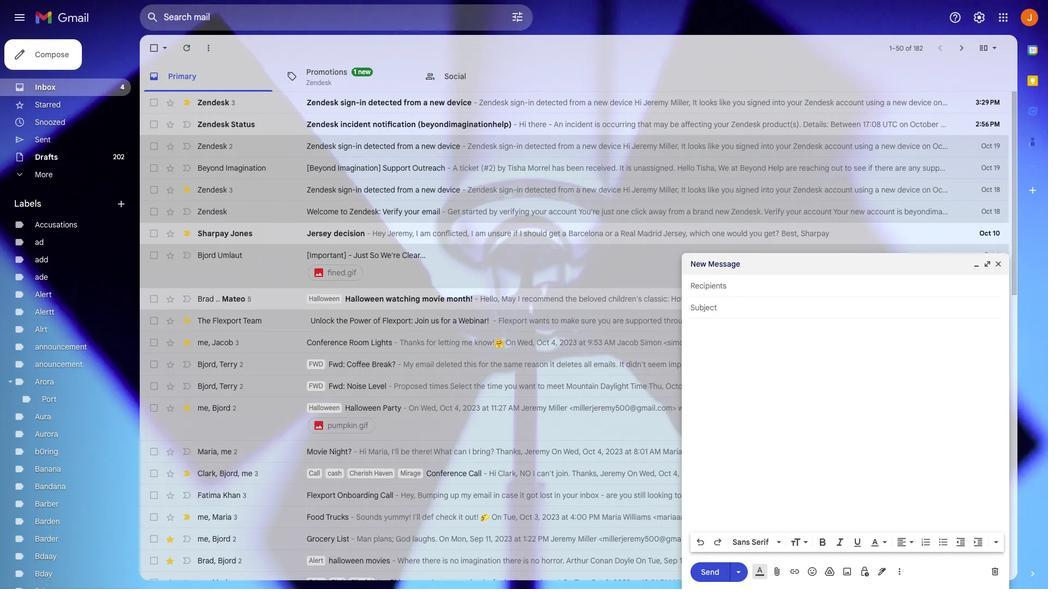 Task type: vqa. For each thing, say whether or not it's contained in the screenshot.


Task type: describe. For each thing, give the bounding box(es) containing it.
for up - thanks for letting me know!
[[441, 316, 451, 326]]

it for zendesk sign-in detected from a new device hi jeremy miller, it looks like you signed into your zendesk account using a new device on october 18, 2023 at 14:23: locatio
[[681, 185, 686, 195]]

insert emoji ‪(⌘⇧2)‬ image
[[807, 567, 818, 578]]

halloween down noise
[[345, 403, 381, 413]]

to left zendesk:
[[341, 207, 348, 217]]

detected down morrel
[[525, 185, 556, 195]]

account up jersey decision - hey jeremy, i am conflicted, i am unsure if i should get a barcelona or a real madrid jersey, which one would you get? best, sharpay
[[549, 207, 577, 217]]

social
[[444, 71, 466, 81]]

in right lost
[[554, 491, 561, 501]]

oct down wants
[[537, 338, 549, 348]]

2 horizontal spatial 5
[[996, 295, 1000, 303]]

looks for zendesk sign-in detected from a new device hi jeremy miller, it looks like you signed into your zendesk account using a new device on october 18, 2023 at 14:23: locatio
[[688, 185, 706, 195]]

your down product(s).
[[776, 141, 791, 151]]

new
[[690, 259, 706, 269]]

just inside cell
[[353, 251, 368, 260]]

at left 11:27:
[[1007, 98, 1014, 108]]

3 row from the top
[[140, 135, 1048, 157]]

sans serif
[[733, 538, 769, 547]]

party
[[878, 403, 896, 413]]

19 row from the top
[[140, 528, 1009, 550]]

2 horizontal spatial jeremy,
[[870, 578, 896, 588]]

1 vertical spatial us
[[431, 316, 439, 326]]

zendesk.
[[731, 207, 763, 217]]

me up maria , me 2
[[198, 403, 208, 413]]

insert photo image
[[842, 567, 853, 578]]

detected up notification in the top of the page
[[368, 98, 402, 108]]

9 row from the top
[[140, 288, 1048, 310]]

still
[[634, 491, 646, 501]]

2 inside maria , me 2
[[234, 448, 237, 456]]

help
[[768, 163, 784, 173]]

1 vertical spatial miller
[[549, 403, 567, 413]]

send inside row
[[761, 534, 779, 544]]

taco
[[965, 513, 981, 522]]

1 horizontal spatial thanks,
[[572, 469, 599, 479]]

oct 19 for 19,
[[981, 142, 1000, 150]]

hey down operations
[[783, 513, 797, 522]]

bird
[[332, 579, 343, 587]]

3 inside fatima khan 3
[[243, 492, 246, 500]]

wed, right 2?
[[757, 294, 775, 304]]

truck.
[[1002, 513, 1023, 522]]

for right invitation
[[1009, 447, 1019, 457]]

the left bird
[[764, 382, 775, 391]]

i up clear...
[[416, 229, 418, 239]]

1 vertical spatial <sicritbjordd@gmail.com>
[[865, 360, 954, 370]]

1:22
[[523, 534, 536, 544]]

if
[[865, 491, 869, 501]]

me down fatima
[[198, 512, 208, 522]]

supported
[[626, 316, 662, 326]]

more image
[[203, 43, 214, 53]]

0 horizontal spatial i'll
[[392, 447, 399, 457]]

wrote: down insert photo
[[831, 578, 853, 588]]

1 vertical spatial everyone,
[[860, 447, 894, 457]]

0 vertical spatial what
[[908, 491, 925, 501]]

1 vertical spatial what
[[924, 556, 941, 566]]

1 utc from the left
[[883, 120, 897, 129]]

terry for fwd: coffee break?
[[219, 359, 237, 369]]

1 sharpay from the left
[[198, 229, 229, 239]]

it right received.
[[620, 163, 624, 173]]

5 row from the top
[[140, 179, 1048, 201]]

redo ‪(⌘y)‬ image
[[712, 537, 723, 548]]

arrived,
[[983, 578, 1009, 588]]

to right out
[[845, 163, 852, 173]]

0 vertical spatial williams
[[684, 447, 712, 457]]

alertt
[[35, 307, 54, 317]]

0 vertical spatial letting
[[438, 338, 460, 348]]

1 horizontal spatial jacob
[[617, 338, 638, 348]]

Message Body text field
[[690, 324, 1001, 529]]

am right 11:27 at the left of the page
[[508, 403, 520, 413]]

locatio for zendesk sign-in detected from a new device hi jeremy miller, it looks like you signed into your zendesk account using a new device on october 18, 2023 at 14:23: locatio
[[1024, 185, 1048, 195]]

0 vertical spatial <millerjeremy500@gmail.com>
[[569, 403, 676, 413]]

the left power at the left of the page
[[336, 316, 348, 326]]

fwd: for fwd: coffee break?
[[329, 360, 345, 370]]

cash
[[328, 469, 342, 478]]

jeremy up may
[[643, 98, 669, 108]]

3 up "discard draft ‪(⌘⇧d)‬" image at the right bottom
[[996, 557, 1000, 565]]

fatima khan 3
[[198, 490, 246, 500]]

1 horizontal spatial i'll
[[413, 513, 420, 522]]

on up 9,
[[933, 98, 942, 108]]

1 vertical spatial email
[[415, 360, 434, 370]]

your down 'indent less ‪(⌘[)‬' icon
[[956, 556, 971, 566]]

1 vertical spatial just
[[1000, 491, 1012, 501]]

on left octo
[[1021, 120, 1029, 129]]

2 horizontal spatial of
[[947, 578, 954, 588]]

0 vertical spatial email
[[422, 207, 440, 217]]

kno
[[1038, 491, 1048, 501]]

9,
[[941, 120, 947, 129]]

more formatting options image
[[991, 537, 1002, 548]]

oct up oct 10
[[981, 207, 992, 216]]

that
[[638, 120, 652, 129]]

2 vertical spatial miller
[[578, 534, 597, 544]]

2 horizontal spatial flexport
[[498, 316, 527, 326]]

0 horizontal spatial flexport
[[213, 316, 241, 326]]

cell for 9th row from the bottom of the main content containing promotions
[[969, 381, 1009, 392]]

zendesk 2
[[198, 141, 233, 151]]

your right submit
[[980, 403, 996, 413]]

like for zendesk sign-in detected from a new device hi jeremy miller, it looks like you signed into your zendesk account using a new device on october 20, 2023 at 11:27: loc
[[719, 98, 731, 108]]

row containing beyond imagination
[[140, 157, 1048, 179]]

looks for zendesk sign-in detected from a new device hi jeremy miller, it looks like you signed into your zendesk account using a new device on october 20, 2023 at 11:27: loc
[[699, 98, 717, 108]]

more send options image
[[733, 567, 744, 578]]

account for zendesk sign-in detected from a new device hi jeremy miller, it looks like you signed into your zendesk account using a new device on october 20, 2023 at 11:27: loc
[[836, 98, 864, 108]]

oct 19 for like
[[981, 164, 1000, 172]]

like for zendesk sign-in detected from a new device hi jeremy miller, it looks like you signed into your zendesk account using a new device on october 19, 2023 at 13:50: locatio
[[708, 141, 719, 151]]

2023 left 8:01
[[606, 447, 623, 457]]

1 verify from the left
[[382, 207, 402, 217]]

1 18 from the top
[[994, 186, 1000, 194]]

beyond
[[727, 316, 753, 326]]

sign- down imagination]
[[338, 185, 356, 195]]

2 no from the left
[[531, 556, 539, 566]]

maria down fatima khan 3
[[212, 512, 232, 522]]

snoozed link
[[35, 117, 65, 127]]

jeremy up horror.
[[550, 534, 576, 544]]

1 for 1 new
[[354, 67, 356, 76]]

202
[[113, 153, 124, 161]]

1 horizontal spatial jeremy,
[[798, 513, 825, 522]]

2 vertical spatial williams
[[694, 578, 722, 588]]

were
[[941, 491, 958, 501]]

gmail image
[[35, 7, 94, 28]]

row containing sharpay jones
[[140, 223, 1009, 245]]

notification
[[373, 120, 416, 129]]

truck
[[909, 513, 927, 522]]

there right where at the bottom of page
[[422, 556, 441, 566]]

list.
[[840, 534, 852, 544]]

office
[[818, 403, 838, 413]]

your left get
[[404, 207, 420, 217]]

message
[[708, 259, 740, 269]]

row containing bjord umlaut
[[140, 245, 1009, 288]]

1 horizontal spatial call
[[380, 491, 393, 501]]

let
[[1014, 491, 1023, 501]]

, for third row from the bottom of the main content containing promotions
[[208, 534, 210, 544]]

laughs.
[[412, 534, 437, 544]]

1 halloween from the left
[[329, 556, 364, 566]]

wrote: down office
[[821, 447, 842, 457]]

fwd fwd: noise level - proposed times select the time you want to meet mountain daylight time thu, october 5 9am – 11am lark, the bird known to be a compartmental disaster by the fda, has made off with the a
[[309, 382, 1048, 391]]

0 vertical spatial sep
[[470, 534, 483, 544]]

detected up zendesk:
[[364, 185, 395, 195]]

1 horizontal spatial tue,
[[574, 578, 589, 588]]

indent more ‪(⌘])‬ image
[[973, 537, 984, 548]]

0 vertical spatial thanks,
[[496, 447, 523, 457]]

brad for ,
[[198, 556, 214, 566]]

for left b
[[1033, 316, 1043, 326]]

1 horizontal spatial know!
[[541, 578, 561, 588]]

2023 right 11,
[[495, 534, 512, 544]]

0 vertical spatial we
[[718, 163, 729, 173]]

imagination
[[226, 163, 266, 173]]

1 vertical spatial by
[[489, 207, 497, 217]]

october for 20,
[[944, 98, 973, 108]]

shipment
[[390, 578, 423, 588]]

undo ‪(⌘z)‬ image
[[695, 537, 706, 548]]

main content containing promotions
[[140, 35, 1048, 590]]

1 vertical spatial <mariaaawilliams@gmail.com>
[[653, 513, 758, 522]]

compose
[[35, 50, 69, 59]]

in left case
[[494, 491, 500, 501]]

oct right initiates at the right top of the page
[[981, 164, 992, 172]]

me right serif
[[781, 534, 791, 544]]

unlock the power of flexport: join us for a webinar! - flexport wants to make sure you are supported through peak and beyond with a tailored webinar. also new offerings and features! eguide join us prepare for b
[[307, 316, 1048, 326]]

sign- up tisha
[[499, 141, 517, 151]]

attach files image
[[772, 567, 783, 578]]

primary tab
[[140, 61, 277, 92]]

indent less ‪(⌘[)‬ image
[[955, 537, 966, 548]]

there right see
[[875, 163, 893, 173]]

0 vertical spatial <mariaaawilliams@gmail.com>
[[714, 447, 819, 457]]

the left time
[[474, 382, 485, 391]]

port link
[[42, 395, 57, 404]]

compose button
[[4, 39, 82, 70]]

0 vertical spatial of
[[906, 44, 912, 52]]

2 inside the zendesk 2
[[229, 142, 233, 150]]

noise
[[347, 382, 366, 391]]

food
[[891, 513, 907, 522]]

are right help
[[786, 163, 797, 173]]

me up fatima khan 3
[[242, 469, 252, 478]]

your
[[833, 207, 849, 217]]

serif
[[752, 538, 769, 547]]

pm up more send options icon
[[736, 556, 747, 566]]

i left personally
[[827, 513, 829, 522]]

hey,
[[401, 491, 416, 501]]

3 down beyond imagination
[[229, 186, 233, 194]]

2 vertical spatial <sicritbjordd@gmail.com>
[[786, 469, 875, 479]]

tab list inside main content
[[140, 61, 1017, 92]]

october left 9,
[[910, 120, 939, 129]]

me up this
[[462, 338, 472, 348]]

drafts link
[[35, 152, 58, 162]]

new message dialog
[[682, 253, 1009, 590]]

more options image
[[896, 567, 903, 578]]

movie
[[422, 294, 445, 304]]

1 vertical spatial <millerjeremy500@gmail.com>
[[599, 534, 706, 544]]

compartmental
[[843, 382, 896, 391]]

at left 9:53
[[579, 338, 586, 348]]

bird
[[777, 382, 791, 391]]

i right conflicted,
[[471, 229, 473, 239]]

aurora
[[35, 430, 58, 439]]

sending
[[912, 447, 939, 457]]

- inside [important] - just so we're clear... link
[[348, 251, 352, 260]]

to right want
[[538, 382, 545, 391]]

advanced search options image
[[507, 6, 528, 28]]

children's
[[608, 294, 642, 304]]

cell for 4th row from the bottom of the main content containing promotions
[[969, 512, 1009, 523]]

4, left 8:01
[[597, 447, 604, 457]]

oct up oct 4
[[983, 295, 994, 303]]

1 vertical spatial sep
[[664, 556, 677, 566]]

1 horizontal spatial flexport
[[307, 491, 336, 501]]

wed, up join.
[[563, 447, 581, 457]]

12:01
[[641, 578, 658, 588]]

beyond imagination
[[198, 163, 266, 173]]

am right 9:53
[[604, 338, 615, 348]]

0 vertical spatial one
[[616, 207, 629, 217]]

me , jacob 3
[[198, 338, 239, 347]]

, for row containing maria
[[217, 447, 219, 457]]

cell for row containing clark
[[969, 468, 1009, 479]]

formatting options toolbar
[[690, 533, 1004, 552]]

1 thanks from the left
[[467, 578, 491, 588]]

bulleted list ‪(⌘⇧8)‬ image
[[938, 537, 949, 548]]

i right may
[[518, 294, 520, 304]]

5 inside brad .. mateo 5
[[247, 295, 251, 303]]

pm right 8:30
[[925, 338, 936, 348]]

0 horizontal spatial with
[[755, 316, 770, 326]]

1 join from the left
[[415, 316, 429, 326]]

conference for conference room lights
[[307, 338, 347, 348]]

there left an
[[528, 120, 547, 129]]

wrote: down operations
[[760, 513, 781, 522]]

0 vertical spatial <sicritbjordd@gmail.com>
[[896, 294, 986, 304]]

sign- up verifying
[[499, 185, 517, 195]]

wrote: right undo ‪(⌘z)‬ icon
[[708, 534, 729, 544]]

0 vertical spatial by
[[497, 163, 506, 173]]

, for row containing clark
[[216, 469, 218, 478]]

ever
[[967, 469, 982, 479]]

2 vertical spatial by
[[928, 382, 936, 391]]

tisha
[[508, 163, 526, 173]]

support image
[[949, 11, 962, 24]]

1 horizontal spatial 5
[[696, 382, 701, 391]]

50
[[896, 44, 904, 52]]

account for get started by verifying your account you're just one click away from a brand new zendesk. verify your account your new account is beyondimaginationhelp.zendesk.com see
[[867, 207, 895, 217]]

thanks
[[400, 338, 424, 348]]

been
[[566, 163, 584, 173]]

, for 11th row from the bottom of the main content containing promotions
[[208, 338, 210, 347]]

to left b
[[1037, 163, 1044, 173]]

1 for 1 50 of 182
[[889, 44, 892, 52]]

on left "mon,"
[[439, 534, 449, 544]]

using for 19,
[[855, 141, 873, 151]]

improve
[[684, 491, 711, 501]]

2 vertical spatial has
[[968, 578, 981, 588]]

cell for 11th row from the bottom of the main content containing promotions
[[969, 337, 1009, 348]]

1 vertical spatial it
[[520, 491, 524, 501]]

sign- up imagination]
[[338, 141, 356, 151]]

using for 20,
[[866, 98, 884, 108]]

2 halloween from the left
[[1002, 556, 1037, 566]]

1 vertical spatial williams
[[623, 513, 651, 522]]

your up product(s).
[[787, 98, 803, 108]]

12,
[[679, 556, 688, 566]]

labels navigation
[[0, 35, 140, 590]]

at inside cell
[[482, 403, 489, 413]]

13:50:
[[1002, 141, 1023, 151]]

on right doyle
[[636, 556, 646, 566]]

me , bjord 2 for third row from the bottom of the main content containing promotions
[[198, 534, 236, 544]]

cell containing [important] - just so we're clear...
[[307, 250, 954, 283]]

be inside cell
[[772, 403, 781, 413]]

0 horizontal spatial just
[[602, 207, 614, 217]]

using for 18,
[[855, 185, 873, 195]]

19 for 2023
[[994, 142, 1000, 150]]

starred
[[35, 100, 61, 110]]

2 oct 18 from the top
[[981, 207, 1000, 216]]

older image
[[956, 43, 967, 53]]

2 vertical spatial <mariaaawilliams@gmail.com>
[[724, 578, 829, 588]]

halloween halloween watching movie month! - hello, may i recommend the beloved children's classic: hotel transylvania 2? on wed, 4 oct 2023 at 09:42, bjord umlaut <sicritbjordd@gmail.com> wrote: thoughts a
[[309, 294, 1048, 304]]

conference for conference call - hi clark, no i can't join. thanks, jeremy on wed, oct 4, 2023 at 7:56 am bjord umlaut <sicritbjordd@gmail.com> wrote: no grand idea was ever born in a conferenc
[[426, 469, 467, 479]]

pumpkin.gif
[[328, 421, 368, 431]]

offerings
[[870, 316, 901, 326]]

your right affecting
[[714, 120, 729, 129]]

bjord , terry 2 for fwd: coffee break?
[[198, 359, 243, 369]]

maria right 8:01
[[663, 447, 682, 457]]

- sounds yummy! i'll def check it out!
[[349, 513, 481, 522]]

2 horizontal spatial 4
[[996, 317, 1000, 325]]

for left t
[[1036, 578, 1046, 588]]

2 inside brad , bjord 2
[[238, 557, 242, 565]]

affecting
[[681, 120, 712, 129]]

the left taco at the right of the page
[[952, 513, 963, 522]]

signed for 20,
[[747, 98, 770, 108]]

time
[[630, 382, 647, 391]]

halloween up power at the left of the page
[[345, 294, 384, 304]]

barcelona
[[568, 229, 603, 239]]

zendesk sign-in detected from a new device - zendesk sign-in detected from a new device hi jeremy miller, it looks like you signed into your zendesk account using a new device on october 18, 2023 at 14:23: locatio
[[307, 185, 1048, 195]]

at left the 1:22
[[514, 534, 521, 544]]

costume
[[998, 403, 1028, 413]]

4 inside labels navigation
[[120, 83, 124, 91]]

me right let
[[1025, 491, 1036, 501]]

0 horizontal spatial jeremy,
[[387, 229, 414, 239]]

2023 right '12,' at the right bottom of the page
[[690, 556, 708, 566]]

are left any on the top of the page
[[895, 163, 906, 173]]

wrote: up us
[[988, 294, 1009, 304]]

0 horizontal spatial jacob
[[212, 338, 233, 347]]

arora link
[[35, 377, 54, 387]]

11 row from the top
[[140, 332, 1048, 354]]

it for zendesk sign-in detected from a new device hi jeremy miller, it looks like you signed into your zendesk account using a new device on october 19, 2023 at 13:50: locatio
[[681, 141, 686, 151]]

on wed, oct 4, 2023 at 9:53 am jacob simon <simonjacob477@gmail.com> wrote: yes, i did. on wed, aug 2, 2023 at 8:30 pm jeremy miller <millerjeremy500@
[[504, 338, 1048, 348]]

, for 12th row
[[216, 359, 218, 369]]

cell for row containing fatima khan
[[969, 490, 1009, 501]]

fwd for fwd: noise level
[[309, 382, 323, 390]]

, for 21th row from the top of the main content containing promotions
[[208, 578, 210, 588]]

terry for fwd: noise level
[[219, 381, 237, 391]]

1 vertical spatial of
[[373, 316, 380, 326]]

movies
[[366, 556, 390, 566]]

6 row from the top
[[140, 201, 1048, 223]]

13 row from the top
[[140, 376, 1048, 397]]

halloween inside halloween halloween party - on wed, oct 4, 2023 at 11:27 am jeremy miller <millerjeremy500@gmail.com> wrote: hi everyone, we will be having an office halloween party on 10/31. please submit your costume ideas
[[309, 404, 340, 412]]

which
[[690, 229, 710, 239]]

october for 19,
[[933, 141, 961, 151]]

and up 8:30
[[902, 316, 916, 326]]

i left should
[[520, 229, 522, 239]]

conference call - hi clark, no i can't join. thanks, jeremy on wed, oct 4, 2023 at 7:56 am bjord umlaut <sicritbjordd@gmail.com> wrote: no grand idea was ever born in a conferenc
[[426, 469, 1048, 479]]

0 vertical spatial tue,
[[503, 513, 518, 522]]

0 horizontal spatial call
[[309, 469, 320, 478]]

miller, for zendesk sign-in detected from a new device hi jeremy miller, it looks like you signed into your zendesk account using a new device on october 19, 2023 at 13:50: locatio
[[659, 141, 679, 151]]

at left 4:00
[[561, 513, 568, 522]]

oct up tailored
[[783, 294, 796, 304]]

1 horizontal spatial we
[[746, 403, 757, 413]]

hey up chain?
[[844, 447, 858, 457]]

2 horizontal spatial miller
[[965, 338, 984, 348]]

clark,
[[498, 469, 518, 479]]

see
[[854, 163, 866, 173]]

my
[[461, 491, 471, 501]]

food
[[307, 513, 324, 522]]

pm right 4:00
[[589, 513, 600, 522]]

join.
[[556, 469, 570, 479]]

labels heading
[[14, 199, 116, 210]]

2 vertical spatial email
[[473, 491, 492, 501]]

tisha,
[[696, 163, 717, 173]]

at left the 13:50:
[[994, 141, 1001, 151]]

to left the make
[[552, 316, 559, 326]]

1 horizontal spatial 3,
[[605, 578, 611, 588]]

0 horizontal spatial know!
[[474, 338, 495, 348]]

shipment
[[913, 578, 945, 588]]

will
[[759, 403, 770, 413]]

at left 8:26
[[780, 360, 786, 370]]

oct up lark,
[[737, 360, 750, 370]]

into for 18,
[[761, 185, 774, 195]]



Task type: locate. For each thing, give the bounding box(es) containing it.
send
[[761, 534, 779, 544], [701, 567, 719, 577]]

0 vertical spatial miller
[[965, 338, 984, 348]]

the flexport team
[[198, 316, 262, 326]]

2 oct 3 from the top
[[984, 557, 1000, 565]]

0 horizontal spatial conference
[[307, 338, 347, 348]]

pop out image
[[983, 260, 992, 269]]

2 verify from the left
[[764, 207, 784, 217]]

for right thanks
[[426, 338, 436, 348]]

hello
[[677, 163, 695, 173]]

ice
[[956, 578, 966, 588]]

8 row from the top
[[140, 245, 1009, 288]]

2 me , bjord 2 from the top
[[198, 534, 236, 544]]

fwd inside fwd fwd: coffee break? - my email deleted this for the same reason it deletes all emails. it didn't seem important. on wed, oct 4, 2023 at 8:26 am bjord umlaut <sicritbjordd@gmail.com> wrote: seems to me we've
[[309, 360, 323, 368]]

the left the "same"
[[490, 360, 502, 370]]

oct right 19, at the top
[[981, 142, 992, 150]]

cell containing halloween party
[[307, 403, 1048, 436]]

1 me , bjord 2 from the top
[[198, 403, 236, 413]]

cell for 12th row
[[969, 359, 1009, 370]]

in up imagination]
[[356, 141, 362, 151]]

1 oct 3 from the top
[[984, 535, 1000, 543]]

0 horizontal spatial looking
[[648, 491, 673, 501]]

1 bjord , terry 2 from the top
[[198, 359, 243, 369]]

2 bjord , terry 2 from the top
[[198, 381, 243, 391]]

19 left the 13:50:
[[994, 142, 1000, 150]]

14 row from the top
[[140, 397, 1048, 441]]

2 vertical spatial it
[[459, 513, 463, 522]]

oct down movie night? - hi maria, i'll be there! what can i bring? thanks, jeremy on wed, oct 4, 2023 at 8:01 am maria williams <mariaaawilliams@gmail.com> wrote: hey everyone, just sending a friendly invitation for
[[658, 469, 671, 479]]

18 row from the top
[[140, 507, 1023, 528]]

2 vertical spatial into
[[761, 185, 774, 195]]

16 row from the top
[[140, 463, 1048, 485]]

1 new
[[354, 67, 371, 76]]

insert signature image
[[877, 567, 888, 578]]

anouncement link
[[35, 360, 83, 370]]

row containing zendesk status
[[140, 114, 1048, 135]]

1 incident from the left
[[340, 120, 371, 129]]

halloween up unlock
[[309, 295, 340, 303]]

at left 11:27 at the left of the page
[[482, 403, 489, 413]]

zendesk 3 up zendesk status
[[198, 97, 235, 107]]

on down "support"
[[922, 185, 931, 195]]

1 vertical spatial fwd:
[[329, 382, 345, 391]]

beyond down the zendesk 2
[[198, 163, 224, 173]]

drafts
[[35, 152, 58, 162]]

conference down the what
[[426, 469, 467, 479]]

10 row from the top
[[140, 310, 1048, 332]]

it for zendesk sign-in detected from a new device hi jeremy miller, it looks like you signed into your zendesk account using a new device on october 20, 2023 at 11:27: loc
[[693, 98, 697, 108]]

4, up deletes on the right bottom
[[551, 338, 558, 348]]

0 horizontal spatial thanks,
[[496, 447, 523, 457]]

thanks down imagination
[[467, 578, 491, 588]]

it left "out!"
[[459, 513, 463, 522]]

williams down still
[[623, 513, 651, 522]]

looks
[[699, 98, 717, 108], [688, 141, 706, 151], [688, 185, 706, 195]]

social tab
[[416, 61, 553, 92]]

got
[[526, 491, 538, 501]]

0 vertical spatial 1
[[889, 44, 892, 52]]

0 vertical spatial everyone,
[[711, 403, 745, 413]]

0 vertical spatial locatio
[[1025, 141, 1048, 151]]

1 inside promotions, one new message, tab
[[354, 67, 356, 76]]

jacob down the flexport team
[[212, 338, 233, 347]]

barder
[[35, 534, 58, 544]]

7:56
[[709, 469, 724, 479]]

halloween inside halloween halloween watching movie month! - hello, may i recommend the beloved children's classic: hotel transylvania 2? on wed, 4 oct 2023 at 09:42, bjord umlaut <sicritbjordd@gmail.com> wrote: thoughts a
[[309, 295, 340, 303]]

at left 2:50
[[709, 556, 716, 566]]

1 vertical spatial send
[[701, 567, 719, 577]]

oct 3 for brad
[[984, 557, 1000, 565]]

0 horizontal spatial verify
[[382, 207, 402, 217]]

2 horizontal spatial tue,
[[648, 556, 662, 566]]

2 19 from the top
[[994, 164, 1000, 172]]

inbox link
[[35, 82, 56, 92]]

1 am from the left
[[420, 229, 431, 239]]

bold ‪(⌘b)‬ image
[[817, 537, 828, 548]]

me left we've
[[1014, 360, 1025, 370]]

0 vertical spatial has
[[552, 163, 564, 173]]

eguide
[[950, 316, 975, 326]]

1 vertical spatial if
[[513, 229, 518, 239]]

maria , me 2
[[198, 447, 237, 457]]

cell down fwd fwd: noise level - proposed times select the time you want to meet mountain daylight time thu, october 5 9am – 11am lark, the bird known to be a compartmental disaster by the fda, has made off with the a
[[307, 403, 1048, 436]]

1 vertical spatial tue,
[[648, 556, 662, 566]]

2023 right 2,
[[880, 338, 897, 348]]

2 beyond from the left
[[740, 163, 766, 173]]

2023 up webinar.
[[798, 294, 815, 304]]

tab list right oct 5 in the right of the page
[[1017, 35, 1048, 550]]

–
[[719, 382, 724, 391]]

incident right an
[[565, 120, 593, 129]]

at left 12:01
[[632, 578, 639, 588]]

1 vertical spatial fwd
[[309, 382, 323, 390]]

[important] - just so we're clear... link
[[307, 250, 949, 261]]

2 vertical spatial tue,
[[574, 578, 589, 588]]

0 horizontal spatial alert
[[35, 290, 52, 300]]

looks for zendesk sign-in detected from a new device hi jeremy miller, it looks like you signed into your zendesk account using a new device on october 19, 2023 at 13:50: locatio
[[688, 141, 706, 151]]

3 down the flexport team
[[235, 339, 239, 347]]

20 row from the top
[[140, 550, 1048, 572]]

2 looking from the left
[[960, 491, 985, 501]]

1 row from the top
[[140, 92, 1048, 114]]

fwd for fwd: coffee break?
[[309, 360, 323, 368]]

just
[[602, 207, 614, 217], [1000, 491, 1012, 501]]

into for 19,
[[761, 141, 774, 151]]

main menu image
[[13, 11, 26, 24]]

tue, oct 3, 2023, 12:01 pm element
[[984, 578, 1000, 588]]

me , maria 3
[[198, 512, 237, 522], [198, 578, 237, 588]]

idea
[[935, 469, 950, 479]]

i
[[416, 229, 418, 239], [471, 229, 473, 239], [520, 229, 522, 239], [518, 294, 520, 304], [807, 338, 809, 348], [469, 447, 471, 457], [533, 469, 535, 479], [827, 513, 829, 522]]

1 horizontal spatial 4
[[777, 294, 781, 304]]

for down the 13:50:
[[1015, 163, 1025, 173]]

me , maria 3 for 4th row from the bottom of the main content containing promotions
[[198, 512, 237, 522]]

🤗 image
[[495, 339, 504, 348]]

0 vertical spatial jeremy,
[[387, 229, 414, 239]]

wed, down 8:01
[[639, 469, 657, 479]]

in down tisha
[[517, 185, 523, 195]]

wrote: left yes,
[[768, 338, 789, 348]]

alert inside labels navigation
[[35, 290, 52, 300]]

at left "09:42," at the right of the page
[[817, 294, 824, 304]]

wed, down times
[[421, 403, 438, 413]]

0 horizontal spatial if
[[513, 229, 518, 239]]

power
[[350, 316, 371, 326]]

oct down times
[[440, 403, 452, 413]]

room
[[349, 338, 369, 348]]

4, inside cell
[[454, 403, 461, 413]]

0 horizontal spatial the
[[198, 316, 211, 326]]

1 fwd: from the top
[[329, 360, 345, 370]]

jeremy, down "insert signature" image at the bottom
[[870, 578, 896, 588]]

1 horizontal spatial utc
[[1004, 120, 1019, 129]]

wed, up reason
[[517, 338, 535, 348]]

invitation
[[976, 447, 1007, 457]]

aug
[[856, 338, 870, 348]]

cell down the for,
[[969, 512, 1009, 523]]

me , bjord 2 for eighth row from the bottom of the main content containing promotions
[[198, 403, 236, 413]]

1 oct 18 from the top
[[981, 186, 1000, 194]]

1 vertical spatial the
[[898, 578, 911, 588]]

lark,
[[744, 382, 762, 391]]

2 am from the left
[[475, 229, 486, 239]]

21 row from the top
[[140, 572, 1048, 590]]

18,
[[963, 185, 972, 195]]

account up out
[[824, 141, 853, 151]]

2 vertical spatial looks
[[688, 185, 706, 195]]

0 vertical spatial oct 18
[[981, 186, 1000, 194]]

barden link
[[35, 517, 60, 527]]

away
[[649, 207, 667, 217]]

0 vertical spatial me , bjord 2
[[198, 403, 236, 413]]

accusations
[[35, 220, 77, 230]]

thanks, up clark,
[[496, 447, 523, 457]]

0 vertical spatial just
[[602, 207, 614, 217]]

wrote: left the no at bottom right
[[877, 469, 899, 479]]

real
[[621, 229, 636, 239]]

1 horizontal spatial letting
[[504, 578, 526, 588]]

1 horizontal spatial with
[[1017, 382, 1032, 391]]

1 horizontal spatial us
[[1027, 163, 1035, 173]]

alert inside alert halloween movies - where there is no imagination there is no horror. arthur conan doyle on tue, sep 12, 2023 at 2:50 pm brad klo <klobrad84@gmail.com> wrote: hey guys what are your favorite halloween mo
[[309, 557, 323, 565]]

daylight
[[600, 382, 629, 391]]

1 vertical spatial 4
[[777, 294, 781, 304]]

miller, for zendesk sign-in detected from a new device hi jeremy miller, it looks like you signed into your zendesk account using a new device on october 20, 2023 at 11:27: loc
[[671, 98, 691, 108]]

jeremy down 'eguide'
[[938, 338, 963, 348]]

oct 18 up oct 10
[[981, 207, 1000, 216]]

2 utc from the left
[[1004, 120, 1019, 129]]

17 row from the top
[[140, 485, 1048, 507]]

row containing the flexport team
[[140, 310, 1048, 332]]

alert for alert
[[35, 290, 52, 300]]

1 vertical spatial 1
[[354, 67, 356, 76]]

1 vertical spatial looks
[[688, 141, 706, 151]]

i right no
[[533, 469, 535, 479]]

signed for 18,
[[736, 185, 759, 195]]

1 looking from the left
[[648, 491, 673, 501]]

1 horizontal spatial no
[[531, 556, 539, 566]]

1 horizontal spatial just
[[895, 447, 910, 457]]

None search field
[[140, 4, 533, 31]]

new message
[[690, 259, 740, 269]]

2 oct 19 from the top
[[981, 164, 1000, 172]]

account for zendesk sign-in detected from a new device hi jeremy miller, it looks like you signed into your zendesk account using a new device on october 18, 2023 at 14:23: locatio
[[824, 185, 853, 195]]

into for 20,
[[772, 98, 785, 108]]

in up tisha
[[517, 141, 523, 151]]

oct
[[981, 142, 992, 150], [981, 164, 992, 172], [981, 186, 992, 194], [981, 207, 992, 216], [979, 229, 991, 237], [984, 251, 995, 259], [783, 294, 796, 304], [983, 295, 994, 303], [984, 317, 995, 325], [537, 338, 549, 348], [737, 360, 750, 370], [440, 403, 452, 413], [583, 447, 595, 457], [658, 469, 671, 479], [520, 513, 532, 522], [984, 535, 995, 543], [984, 557, 995, 565], [591, 578, 603, 588]]

<klobrad84@gmail.com>
[[780, 556, 865, 566]]

announcement
[[35, 342, 87, 352]]

0 vertical spatial us
[[1027, 163, 1035, 173]]

0 horizontal spatial 4
[[120, 83, 124, 91]]

be
[[670, 120, 679, 129], [826, 382, 835, 391], [772, 403, 781, 413], [401, 447, 410, 457]]

1 terry from the top
[[219, 359, 237, 369]]

0 horizontal spatial of
[[373, 316, 380, 326]]

Search mail text field
[[164, 12, 480, 23]]

0 horizontal spatial utc
[[883, 120, 897, 129]]

jeremy down want
[[521, 403, 547, 413]]

like for zendesk sign-in detected from a new device hi jeremy miller, it looks like you signed into your zendesk account using a new device on october 18, 2023 at 14:23: locatio
[[708, 185, 719, 195]]

1 me , maria 3 from the top
[[198, 512, 237, 522]]

0 vertical spatial just
[[353, 251, 368, 260]]

row
[[140, 92, 1048, 114], [140, 114, 1048, 135], [140, 135, 1048, 157], [140, 157, 1048, 179], [140, 179, 1048, 201], [140, 201, 1048, 223], [140, 223, 1009, 245], [140, 245, 1009, 288], [140, 288, 1048, 310], [140, 310, 1048, 332], [140, 332, 1048, 354], [140, 354, 1046, 376], [140, 376, 1048, 397], [140, 397, 1048, 441], [140, 441, 1019, 463], [140, 463, 1048, 485], [140, 485, 1048, 507], [140, 507, 1023, 528], [140, 528, 1009, 550], [140, 550, 1048, 572], [140, 572, 1048, 590]]

conference down unlock
[[307, 338, 347, 348]]

0 vertical spatial oct 19
[[981, 142, 1000, 150]]

send inside button
[[701, 567, 719, 577]]

on inside cell
[[898, 403, 907, 413]]

oct up the 1:22
[[520, 513, 532, 522]]

wed,
[[757, 294, 775, 304], [517, 338, 535, 348], [837, 338, 854, 348], [718, 360, 736, 370], [421, 403, 438, 413], [563, 447, 581, 457], [639, 469, 657, 479]]

sans serif option
[[730, 537, 775, 548]]

1 beyond from the left
[[198, 163, 224, 173]]

1 vertical spatial just
[[895, 447, 910, 457]]

miller, for zendesk sign-in detected from a new device hi jeremy miller, it looks like you signed into your zendesk account using a new device on october 18, 2023 at 14:23: locatio
[[659, 185, 679, 195]]

0 horizontal spatial sep
[[470, 534, 483, 544]]

clark , bjord , me 3
[[198, 469, 258, 478]]

1 no from the left
[[450, 556, 459, 566]]

from
[[404, 98, 421, 108], [569, 98, 586, 108], [397, 141, 413, 151], [558, 141, 574, 151], [397, 185, 413, 195], [558, 185, 574, 195], [668, 207, 685, 217]]

0 vertical spatial with
[[755, 316, 770, 326]]

seems
[[980, 360, 1003, 370]]

2 vertical spatial using
[[855, 185, 873, 195]]

numbered list ‪(⌘⇧7)‬ image
[[920, 537, 931, 548]]

search mail image
[[143, 8, 163, 27]]

flexport down brad .. mateo 5
[[213, 316, 241, 326]]

2023 right 20,
[[988, 98, 1005, 108]]

lost
[[540, 491, 553, 501]]

underline ‪(⌘u)‬ image
[[852, 538, 863, 549]]

having
[[783, 403, 806, 413]]

i'll
[[392, 447, 399, 457], [413, 513, 420, 522]]

me , maria 3 for 21th row from the top of the main content containing promotions
[[198, 578, 237, 588]]

labels
[[14, 199, 41, 210]]

insert files using drive image
[[824, 567, 835, 578]]

on right the 'did.'
[[825, 338, 835, 348]]

on tue, oct 3, 2023 at 4:00 pm maria williams <mariaaawilliams@gmail.com> wrote: hey jeremy, i personally love a food truck called the taco zone truck.
[[490, 513, 1023, 522]]

promotions, one new message, tab
[[278, 61, 415, 92]]

0 horizontal spatial 1
[[354, 67, 356, 76]]

snoozed
[[35, 117, 65, 127]]

0 horizontal spatial 3,
[[534, 513, 540, 522]]

1 horizontal spatial just
[[1000, 491, 1012, 501]]

tab list containing promotions
[[140, 61, 1017, 92]]

t
[[1048, 578, 1048, 588]]

0 horizontal spatial us
[[431, 316, 439, 326]]

toggle split pane mode image
[[978, 43, 989, 53]]

0 vertical spatial it
[[550, 360, 555, 370]]

bumping
[[418, 491, 448, 501]]

1 vertical spatial has
[[970, 382, 982, 391]]

movie night? - hi maria, i'll be there! what can i bring? thanks, jeremy on wed, oct 4, 2023 at 8:01 am maria williams <mariaaawilliams@gmail.com> wrote: hey everyone, just sending a friendly invitation for
[[307, 447, 1019, 457]]

0 vertical spatial send
[[761, 534, 779, 544]]

new
[[358, 67, 371, 76], [430, 98, 445, 108], [594, 98, 608, 108], [893, 98, 907, 108], [421, 141, 436, 151], [582, 141, 597, 151], [881, 141, 895, 151], [421, 185, 436, 195], [582, 185, 597, 195], [881, 185, 895, 195], [715, 207, 729, 217], [851, 207, 865, 217], [854, 316, 868, 326]]

0 horizontal spatial no
[[450, 556, 459, 566]]

row containing clark
[[140, 463, 1048, 485]]

4 row from the top
[[140, 157, 1048, 179]]

insert link ‪(⌘k)‬ image
[[789, 567, 800, 578]]

2 row from the top
[[140, 114, 1048, 135]]

on up still
[[627, 469, 638, 479]]

zendesk inside promotions, one new message, tab
[[306, 78, 331, 87]]

0 horizontal spatial everyone,
[[711, 403, 745, 413]]

2 fwd from the top
[[309, 382, 323, 390]]

case
[[502, 491, 518, 501]]

fwd: for fwd: noise level
[[329, 382, 345, 391]]

0 horizontal spatial tue,
[[503, 513, 518, 522]]

, for 20th row from the top of the main content containing promotions
[[214, 556, 216, 566]]

terry
[[219, 359, 237, 369], [219, 381, 237, 391]]

1 vertical spatial terry
[[219, 381, 237, 391]]

oct inside cell
[[440, 403, 452, 413]]

zendesk status
[[198, 120, 255, 129]]

should
[[524, 229, 547, 239]]

seem
[[648, 360, 667, 370]]

umlaut up operations
[[759, 469, 784, 479]]

2 18 from the top
[[994, 207, 1000, 216]]

conferenc
[[1017, 469, 1048, 479]]

2023 right 19, at the top
[[974, 141, 992, 151]]

1 vertical spatial miller,
[[659, 141, 679, 151]]

1 vertical spatial using
[[855, 141, 873, 151]]

zendesk:
[[350, 207, 381, 217]]

jacob
[[212, 338, 233, 347], [617, 338, 638, 348]]

1 vertical spatial me , bjord 2
[[198, 534, 236, 544]]

alert for alert halloween movies - where there is no imagination there is no horror. arthur conan doyle on tue, sep 12, 2023 at 2:50 pm brad klo <klobrad84@gmail.com> wrote: hey guys what are your favorite halloween mo
[[309, 557, 323, 565]]

2 vertical spatial thanks,
[[853, 534, 880, 544]]

1 vertical spatial with
[[1017, 382, 1032, 391]]

me down brad , bjord 2
[[198, 578, 208, 588]]

2 thanks from the left
[[1011, 578, 1034, 588]]

discard draft ‪(⌘⇧d)‬ image
[[990, 567, 1001, 578]]

detected down notification in the top of the page
[[364, 141, 395, 151]]

one
[[616, 207, 629, 217], [712, 229, 725, 239]]

your down 7:56
[[713, 491, 729, 501]]

signed for 19,
[[736, 141, 759, 151]]

, for eighth row from the bottom of the main content containing promotions
[[208, 403, 210, 413]]

at left 7:56
[[701, 469, 708, 479]]

cherish
[[349, 469, 372, 478]]

into down help
[[761, 185, 774, 195]]

sounds
[[356, 513, 382, 522]]

3,
[[534, 513, 540, 522], [605, 578, 611, 588]]

1 horizontal spatial the
[[898, 578, 911, 588]]

zone
[[983, 513, 1001, 522]]

3 inside clark , bjord , me 3
[[255, 470, 258, 478]]

utc right 17:08
[[883, 120, 897, 129]]

2023 down lost
[[542, 513, 559, 522]]

brad for ..
[[198, 294, 214, 304]]

cell for eighth row from the bottom of the main content containing promotions
[[969, 403, 1009, 414]]

2 horizontal spatial call
[[469, 469, 482, 479]]

1 horizontal spatial sep
[[664, 556, 677, 566]]

one left click
[[616, 207, 629, 217]]

4, up flexport onboarding call - hey, bumping up my email in case it got lost in your inbox - are you still looking to improve your logistics operations and supply chain? if you found what you were looking for, just let me kno
[[673, 469, 679, 479]]

williams
[[684, 447, 712, 457], [623, 513, 651, 522], [694, 578, 722, 588]]

row containing fatima khan
[[140, 485, 1048, 507]]

2 me , maria 3 from the top
[[198, 578, 237, 588]]

<mariaaawilliams@gmail.com> down improve
[[653, 513, 758, 522]]

oct up inbox
[[583, 447, 595, 457]]

7 row from the top
[[140, 223, 1009, 245]]

🌮 image
[[481, 514, 490, 523]]

15 row from the top
[[140, 441, 1019, 463]]

close image
[[994, 260, 1003, 269]]

it right reason
[[550, 360, 555, 370]]

on right 2?
[[746, 294, 756, 304]]

row containing maria
[[140, 441, 1019, 463]]

looks down affecting
[[688, 141, 706, 151]]

2 terry from the top
[[219, 381, 237, 391]]

cell
[[307, 250, 954, 283], [969, 337, 1009, 348], [969, 359, 1009, 370], [969, 381, 1009, 392], [307, 403, 1048, 436], [969, 403, 1009, 414], [969, 468, 1009, 479], [969, 490, 1009, 501], [969, 512, 1009, 523]]

account for zendesk sign-in detected from a new device hi jeremy miller, it looks like you signed into your zendesk account using a new device on october 19, 2023 at 13:50: locatio
[[824, 141, 853, 151]]

2023 inside cell
[[463, 403, 480, 413]]

1 horizontal spatial if
[[868, 163, 873, 173]]

verify right zendesk:
[[382, 207, 402, 217]]

1 horizontal spatial one
[[712, 229, 725, 239]]

of right power at the left of the page
[[373, 316, 380, 326]]

jeremy down that
[[632, 141, 657, 151]]

account down out
[[824, 185, 853, 195]]

wrote: down fwd fwd: noise level - proposed times select the time you want to meet mountain daylight time thu, october 5 9am – 11am lark, the bird known to be a compartmental disaster by the fda, has made off with the a
[[678, 403, 700, 413]]

0 vertical spatial into
[[772, 98, 785, 108]]

sans
[[733, 538, 750, 547]]

<simonjacob477@gmail.com>
[[664, 338, 766, 348]]

banana link
[[35, 465, 61, 474]]

wants
[[529, 316, 550, 326]]

1 vertical spatial into
[[761, 141, 774, 151]]

brand
[[693, 207, 713, 217]]

19 for for
[[994, 164, 1000, 172]]

1 zendesk 3 from the top
[[198, 97, 235, 107]]

click
[[631, 207, 647, 217]]

main content
[[140, 35, 1048, 590]]

i left the 'did.'
[[807, 338, 809, 348]]

new inside tab
[[358, 67, 371, 76]]

0 vertical spatial terry
[[219, 359, 237, 369]]

it
[[550, 360, 555, 370], [520, 491, 524, 501], [459, 513, 463, 522]]

fwd inside fwd fwd: noise level - proposed times select the time you want to meet mountain daylight time thu, october 5 9am – 11am lark, the bird known to be a compartmental disaster by the fda, has made off with the a
[[309, 382, 323, 390]]

2 sharpay from the left
[[801, 229, 829, 239]]

break?
[[372, 360, 396, 370]]

12 row from the top
[[140, 354, 1046, 376]]

trucks
[[326, 513, 349, 522]]

2 join from the left
[[977, 316, 991, 326]]

on up 9am
[[706, 360, 716, 370]]

settings image
[[973, 11, 986, 24]]

horror.
[[541, 556, 564, 566]]

2 fwd: from the top
[[329, 382, 345, 391]]

0 vertical spatial miller,
[[671, 98, 691, 108]]

1 horizontal spatial 1
[[889, 44, 892, 52]]

0 vertical spatial know!
[[474, 338, 495, 348]]

bjord , terry 2 for fwd: noise level
[[198, 381, 243, 391]]

<millerjeremy500@gmail.com> down daylight
[[569, 403, 676, 413]]

flexport up food
[[307, 491, 336, 501]]

Subject field
[[690, 302, 1001, 313]]

oct down oct 5 in the right of the page
[[984, 317, 995, 325]]

0 vertical spatial fwd:
[[329, 360, 345, 370]]

1 horizontal spatial miller
[[578, 534, 597, 544]]

2 zendesk 3 from the top
[[198, 185, 233, 195]]

toggle confidential mode image
[[859, 567, 870, 578]]

barber link
[[35, 499, 59, 509]]

1 fwd from the top
[[309, 360, 323, 368]]

flexport onboarding call - hey, bumping up my email in case it got lost in your inbox - are you still looking to improve your logistics operations and supply chain? if you found what you were looking for, just let me kno
[[307, 491, 1048, 501]]

locatio
[[1025, 141, 1048, 151], [1024, 185, 1048, 195]]

can't
[[537, 469, 554, 479]]

me , maria 3 down fatima khan 3
[[198, 512, 237, 522]]

loc
[[1035, 98, 1048, 108]]

beyond
[[198, 163, 224, 173], [740, 163, 766, 173]]

1 horizontal spatial of
[[906, 44, 912, 52]]

0 horizontal spatial letting
[[438, 338, 460, 348]]

1 horizontal spatial everyone,
[[860, 447, 894, 457]]

verifying
[[499, 207, 529, 217]]

, for 4th row from the bottom of the main content containing promotions
[[208, 512, 210, 522]]

between
[[830, 120, 861, 129]]

2:56 pm
[[976, 120, 1000, 128]]

minimize image
[[972, 260, 981, 269]]

looks up affecting
[[699, 98, 717, 108]]

2 horizontal spatial thanks,
[[853, 534, 880, 544]]

refresh image
[[181, 43, 192, 53]]

0 vertical spatial alert
[[35, 290, 52, 300]]

None checkbox
[[148, 43, 159, 53], [148, 141, 159, 152], [148, 163, 159, 174], [148, 184, 159, 195], [148, 228, 159, 239], [148, 294, 159, 305], [148, 337, 159, 348], [148, 359, 159, 370], [148, 468, 159, 479], [148, 512, 159, 523], [148, 43, 159, 53], [148, 141, 159, 152], [148, 163, 159, 174], [148, 184, 159, 195], [148, 228, 159, 239], [148, 294, 159, 305], [148, 337, 159, 348], [148, 359, 159, 370], [148, 468, 159, 479], [148, 512, 159, 523]]

miller, down [beyond imagination] support outreach - a ticket (#2) by tisha morrel has been received. it is unassigned. hello tisha, we at beyond help are reaching out to see if there are any support initiates you'd like for us to b
[[659, 185, 679, 195]]

sign-
[[340, 98, 359, 108], [510, 98, 528, 108], [338, 141, 356, 151], [499, 141, 517, 151], [338, 185, 356, 195], [499, 185, 517, 195]]

, for 9th row from the bottom of the main content containing promotions
[[216, 381, 218, 391]]

None checkbox
[[148, 97, 159, 108], [148, 119, 159, 130], [148, 206, 159, 217], [148, 250, 159, 261], [148, 316, 159, 326], [148, 381, 159, 392], [148, 403, 159, 414], [148, 447, 159, 457], [148, 490, 159, 501], [148, 534, 159, 545], [148, 556, 159, 567], [148, 578, 159, 588], [148, 97, 159, 108], [148, 119, 159, 130], [148, 206, 159, 217], [148, 250, 159, 261], [148, 316, 159, 326], [148, 381, 159, 392], [148, 403, 159, 414], [148, 447, 159, 457], [148, 490, 159, 501], [148, 534, 159, 545], [148, 556, 159, 567], [148, 578, 159, 588]]

the up ideas
[[1033, 382, 1045, 391]]

1 19 from the top
[[994, 142, 1000, 150]]

tab list
[[1017, 35, 1048, 550], [140, 61, 1017, 92]]

there
[[528, 120, 547, 129], [875, 163, 893, 173], [422, 556, 441, 566], [503, 556, 521, 566]]

in right "born"
[[1002, 469, 1009, 479]]

1 oct 19 from the top
[[981, 142, 1000, 150]]

me , maria 3 down brad , bjord 2
[[198, 578, 237, 588]]

oct 3 for me
[[984, 535, 1000, 543]]

3 inside me , jacob 3
[[235, 339, 239, 347]]

any
[[908, 163, 921, 173]]

movie
[[307, 447, 327, 457]]

jeremy, up we're
[[387, 229, 414, 239]]

italic ‪(⌘i)‬ image
[[835, 537, 846, 548]]

everyone,
[[711, 403, 745, 413], [860, 447, 894, 457]]

no down "mon,"
[[450, 556, 459, 566]]

mon,
[[451, 534, 468, 544]]

1 vertical spatial jeremy,
[[798, 513, 825, 522]]

for,
[[987, 491, 998, 501]]

2 incident from the left
[[565, 120, 593, 129]]

just left let
[[1000, 491, 1012, 501]]

a
[[423, 98, 428, 108], [588, 98, 592, 108], [886, 98, 891, 108], [415, 141, 419, 151], [576, 141, 580, 151], [875, 141, 879, 151], [415, 185, 419, 195], [576, 185, 580, 195], [875, 185, 879, 195], [687, 207, 691, 217], [562, 229, 567, 239], [614, 229, 619, 239], [1046, 294, 1048, 304], [453, 316, 457, 326], [772, 316, 776, 326], [837, 382, 841, 391], [1047, 382, 1048, 391], [941, 447, 946, 457], [1010, 469, 1015, 479], [885, 513, 889, 522]]

locatio for zendesk sign-in detected from a new device hi jeremy miller, it looks like you signed into your zendesk account using a new device on october 19, 2023 at 13:50: locatio
[[1025, 141, 1048, 151]]

2023 right 18,
[[974, 185, 992, 195]]

sent
[[35, 135, 51, 145]]

october for 18,
[[933, 185, 961, 195]]

using up 17:08
[[866, 98, 884, 108]]

0 horizontal spatial just
[[353, 251, 368, 260]]

on right party
[[898, 403, 907, 413]]

wrote: inside cell
[[678, 403, 700, 413]]

0 vertical spatial 3,
[[534, 513, 540, 522]]



